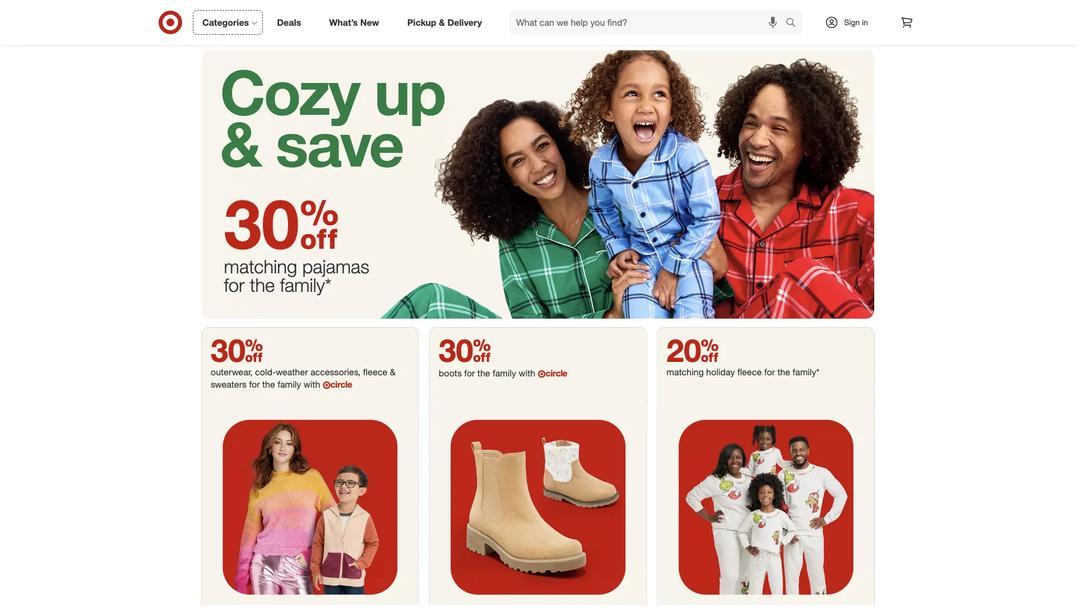 Task type: locate. For each thing, give the bounding box(es) containing it.
2 30 from the left
[[439, 332, 491, 370]]

family inside outerwear, cold-weather accessories, fleece & sweaters for the family with
[[278, 379, 301, 390]]

new
[[361, 17, 379, 28]]

for inside matching pajamas for the family*
[[224, 274, 245, 297]]

1 30 from the left
[[211, 332, 263, 370]]

fleece right the holiday
[[738, 367, 762, 378]]

1 horizontal spatial circle
[[546, 368, 568, 379]]

categories
[[202, 17, 249, 28]]

0 vertical spatial with
[[519, 368, 536, 379]]

matching
[[224, 256, 297, 278], [667, 367, 704, 378]]

categories link
[[193, 10, 263, 35]]

family*
[[280, 274, 332, 297], [793, 367, 820, 378]]

0 horizontal spatial with
[[304, 379, 320, 390]]

with
[[519, 368, 536, 379], [304, 379, 320, 390]]

outerwear, cold-weather accessories, fleece & sweaters for the family with
[[211, 367, 396, 390]]

0 vertical spatial family*
[[280, 274, 332, 297]]

1 to from the left
[[264, 6, 270, 14]]

circle
[[546, 368, 568, 379], [331, 379, 352, 390]]

1 fleece from the left
[[363, 367, 388, 378]]

4 to from the left
[[816, 6, 823, 14]]

0 vertical spatial matching
[[224, 256, 297, 278]]

2 fleece from the left
[[738, 367, 762, 378]]

sweaters
[[211, 379, 247, 390]]

holiday
[[707, 367, 735, 378]]

what's
[[329, 17, 358, 28]]

0 horizontal spatial &
[[390, 367, 396, 378]]

1 vertical spatial matching
[[667, 367, 704, 378]]

pickup & delivery link
[[398, 10, 496, 35]]

family
[[493, 368, 517, 379], [278, 379, 301, 390]]

what's new link
[[320, 10, 394, 35]]

1 vertical spatial with
[[304, 379, 320, 390]]

2 to from the left
[[595, 6, 602, 14]]

sign in link
[[816, 10, 886, 35]]

add to cart
[[249, 6, 285, 14], [581, 6, 617, 14], [691, 6, 727, 14], [802, 6, 838, 14]]

what's new
[[329, 17, 379, 28]]

fleece right accessories,
[[363, 367, 388, 378]]

matching pajamas for the family*
[[224, 256, 370, 297]]

1 horizontal spatial matching
[[667, 367, 704, 378]]

4 add to cart from the left
[[802, 6, 838, 14]]

1 vertical spatial circle
[[331, 379, 352, 390]]

1 vertical spatial family
[[278, 379, 301, 390]]

0 horizontal spatial 30
[[211, 332, 263, 370]]

the inside matching pajamas for the family*
[[250, 274, 275, 297]]

20
[[667, 332, 719, 370]]

2 add from the left
[[581, 6, 593, 14]]

add to cart button
[[222, 1, 312, 19], [554, 1, 644, 19], [664, 1, 754, 19], [775, 1, 865, 19]]

in
[[863, 17, 869, 27]]

1 add to cart from the left
[[249, 6, 285, 14]]

0 horizontal spatial matching
[[224, 256, 297, 278]]

3 add from the left
[[691, 6, 704, 14]]

What can we help you find? suggestions appear below search field
[[510, 10, 789, 35]]

0 horizontal spatial fleece
[[363, 367, 388, 378]]

30 for outerwear,
[[211, 332, 263, 370]]

1 horizontal spatial with
[[519, 368, 536, 379]]

0 vertical spatial circle
[[546, 368, 568, 379]]

deals link
[[268, 10, 315, 35]]

for inside outerwear, cold-weather accessories, fleece & sweaters for the family with
[[249, 379, 260, 390]]

cozy up & save image
[[202, 50, 875, 319]]

0 horizontal spatial circle
[[331, 379, 352, 390]]

fleece
[[363, 367, 388, 378], [738, 367, 762, 378]]

0 vertical spatial &
[[439, 17, 445, 28]]

pickup & delivery
[[408, 17, 482, 28]]

3 add to cart button from the left
[[664, 1, 754, 19]]

& inside outerwear, cold-weather accessories, fleece & sweaters for the family with
[[390, 367, 396, 378]]

the
[[250, 274, 275, 297], [778, 367, 791, 378], [478, 368, 491, 379], [262, 379, 275, 390]]

1 vertical spatial &
[[390, 367, 396, 378]]

1 horizontal spatial 30
[[439, 332, 491, 370]]

1 vertical spatial family*
[[793, 367, 820, 378]]

cart
[[272, 6, 285, 14], [604, 6, 617, 14], [714, 6, 727, 14], [825, 6, 838, 14]]

0 vertical spatial family
[[493, 368, 517, 379]]

circle for with
[[546, 368, 568, 379]]

1 horizontal spatial fleece
[[738, 367, 762, 378]]

&
[[439, 17, 445, 28], [390, 367, 396, 378]]

delivery
[[448, 17, 482, 28]]

family right boots
[[493, 368, 517, 379]]

family down weather
[[278, 379, 301, 390]]

1 horizontal spatial family*
[[793, 367, 820, 378]]

for
[[224, 274, 245, 297], [765, 367, 775, 378], [465, 368, 475, 379], [249, 379, 260, 390]]

30
[[211, 332, 263, 370], [439, 332, 491, 370]]

search button
[[781, 10, 808, 37]]

0 horizontal spatial family*
[[280, 274, 332, 297]]

accessories,
[[311, 367, 361, 378]]

add
[[249, 6, 262, 14], [581, 6, 593, 14], [691, 6, 704, 14], [802, 6, 814, 14]]

to
[[264, 6, 270, 14], [595, 6, 602, 14], [706, 6, 712, 14], [816, 6, 823, 14]]

0 horizontal spatial family
[[278, 379, 301, 390]]

sign
[[845, 17, 860, 27]]



Task type: vqa. For each thing, say whether or not it's contained in the screenshot.
cart
yes



Task type: describe. For each thing, give the bounding box(es) containing it.
30
[[224, 183, 299, 265]]

1 cart from the left
[[272, 6, 285, 14]]

deals
[[277, 17, 301, 28]]

cold-
[[255, 367, 276, 378]]

3 add to cart from the left
[[691, 6, 727, 14]]

matching inside matching pajamas for the family*
[[224, 256, 297, 278]]

2 cart from the left
[[604, 6, 617, 14]]

outerwear,
[[211, 367, 253, 378]]

3 to from the left
[[706, 6, 712, 14]]

3 cart from the left
[[714, 6, 727, 14]]

the inside 20 matching holiday fleece for the family*
[[778, 367, 791, 378]]

4 add from the left
[[802, 6, 814, 14]]

fleece inside outerwear, cold-weather accessories, fleece & sweaters for the family with
[[363, 367, 388, 378]]

for inside 20 matching holiday fleece for the family*
[[765, 367, 775, 378]]

1 horizontal spatial &
[[439, 17, 445, 28]]

30 
[[224, 183, 339, 265]]

1 add from the left
[[249, 6, 262, 14]]

family* inside 20 matching holiday fleece for the family*
[[793, 367, 820, 378]]

boots
[[439, 368, 462, 379]]

1 add to cart button from the left
[[222, 1, 312, 19]]

with inside outerwear, cold-weather accessories, fleece & sweaters for the family with
[[304, 379, 320, 390]]

4 cart from the left
[[825, 6, 838, 14]]

sign in
[[845, 17, 869, 27]]

carousel region
[[202, 0, 875, 50]]

2 add to cart from the left
[[581, 6, 617, 14]]

boots for the family with
[[439, 368, 538, 379]]

fleece inside 20 matching holiday fleece for the family*
[[738, 367, 762, 378]]

family* inside matching pajamas for the family*
[[280, 274, 332, 297]]

30 for boots
[[439, 332, 491, 370]]

pickup
[[408, 17, 437, 28]]

circle for fleece
[[331, 379, 352, 390]]

matching inside 20 matching holiday fleece for the family*
[[667, 367, 704, 378]]

20 matching holiday fleece for the family*
[[667, 332, 822, 378]]

1 horizontal spatial family
[[493, 368, 517, 379]]


[[299, 183, 339, 265]]

search
[[781, 18, 808, 29]]

2 add to cart button from the left
[[554, 1, 644, 19]]

the inside outerwear, cold-weather accessories, fleece & sweaters for the family with
[[262, 379, 275, 390]]

4 add to cart button from the left
[[775, 1, 865, 19]]

weather
[[276, 367, 308, 378]]

pajamas
[[303, 256, 370, 278]]



